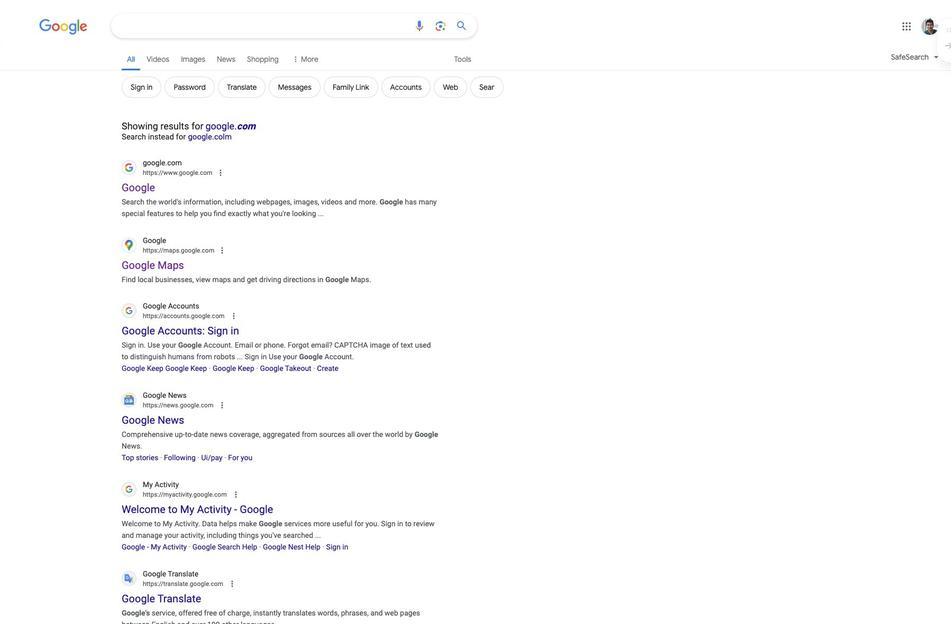 Task type: locate. For each thing, give the bounding box(es) containing it.
None search field
[[0, 13, 477, 38]]

google image
[[39, 19, 88, 35]]

1 vertical spatial list
[[122, 77, 503, 98]]

search by image image
[[434, 20, 447, 32]]

navigation
[[0, 47, 951, 104]]

None text field
[[143, 246, 214, 255], [143, 312, 225, 321], [143, 580, 223, 589], [143, 246, 214, 255], [143, 312, 225, 321], [143, 580, 223, 589]]

list
[[122, 47, 323, 70], [122, 77, 503, 98]]

None text field
[[143, 168, 212, 178], [143, 401, 213, 411], [143, 490, 227, 500], [143, 168, 212, 178], [143, 401, 213, 411], [143, 490, 227, 500]]

Search text field
[[122, 14, 407, 38]]

2 list from the top
[[122, 77, 503, 98]]

0 vertical spatial list
[[122, 47, 323, 70]]

heading
[[122, 117, 467, 142]]



Task type: vqa. For each thing, say whether or not it's contained in the screenshot.
the leftmost State
no



Task type: describe. For each thing, give the bounding box(es) containing it.
1 list from the top
[[122, 47, 323, 70]]

search by voice image
[[413, 20, 426, 32]]



